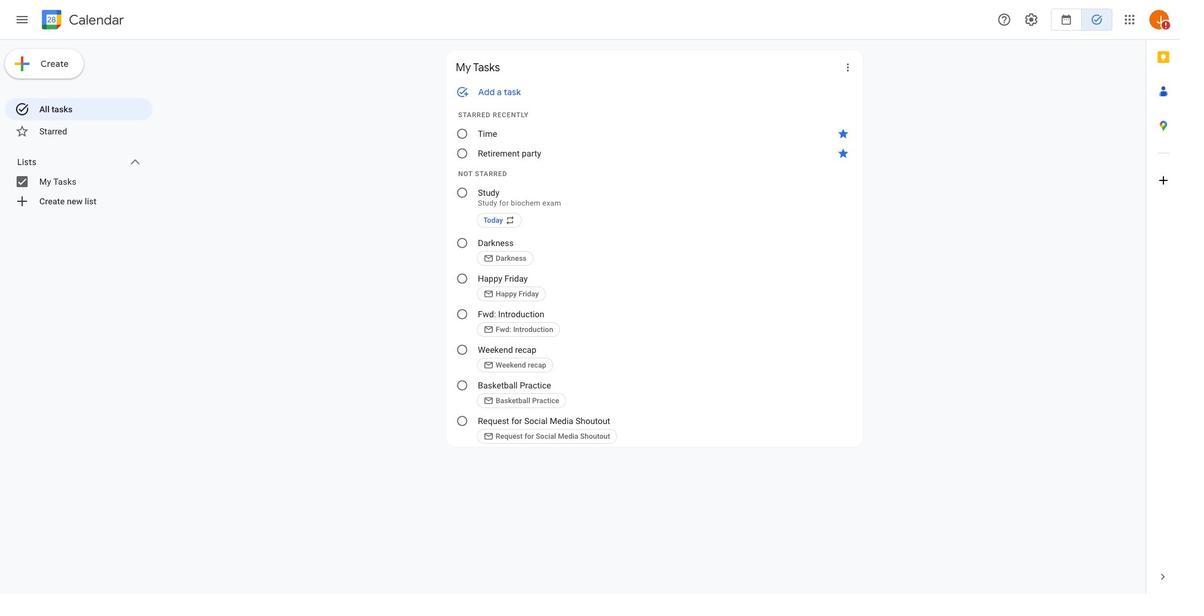 Task type: vqa. For each thing, say whether or not it's contained in the screenshot.
the to the left
no



Task type: locate. For each thing, give the bounding box(es) containing it.
tasks sidebar image
[[15, 12, 30, 27]]

settings menu image
[[1024, 12, 1039, 27]]

heading inside calendar element
[[66, 13, 124, 27]]

tab list
[[1146, 40, 1180, 561]]

heading
[[66, 13, 124, 27]]



Task type: describe. For each thing, give the bounding box(es) containing it.
calendar element
[[39, 7, 124, 34]]

support menu image
[[997, 12, 1012, 27]]



